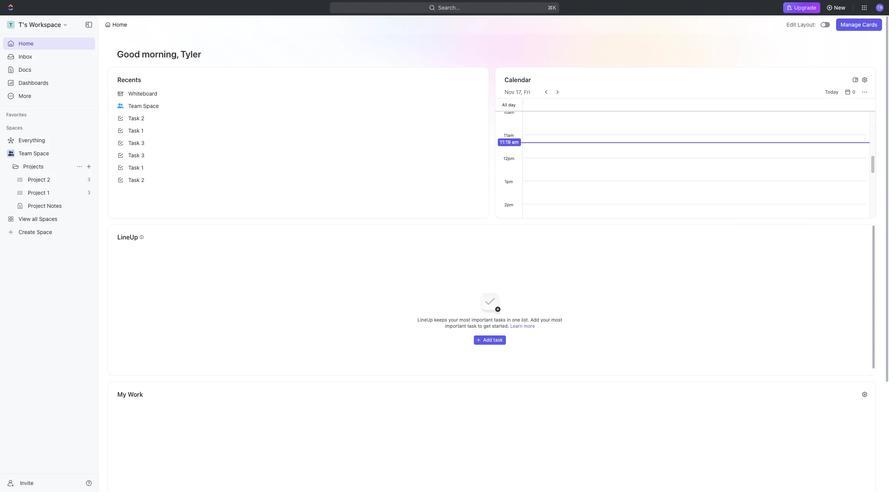 Task type: describe. For each thing, give the bounding box(es) containing it.
new
[[834, 4, 846, 11]]

2 for ‎task 2
[[141, 177, 144, 184]]

day
[[509, 102, 516, 107]]

project 2 link
[[28, 174, 84, 186]]

docs link
[[3, 64, 95, 76]]

⌘k
[[548, 4, 556, 11]]

workspace
[[29, 21, 61, 28]]

upgrade link
[[784, 2, 820, 13]]

1 for ‎task 1
[[141, 165, 144, 171]]

3 right the 'project 2' link
[[87, 177, 90, 183]]

inbox
[[19, 53, 32, 60]]

new button
[[824, 2, 850, 14]]

11:19
[[500, 139, 511, 145]]

‎task 1
[[128, 165, 144, 171]]

1 your from the left
[[449, 318, 458, 323]]

notes
[[47, 203, 62, 209]]

3 up ‎task 1
[[141, 152, 144, 159]]

fri
[[524, 89, 530, 95]]

lineup for lineup
[[117, 234, 138, 241]]

team inside tree
[[19, 150, 32, 157]]

project for project 1
[[28, 190, 45, 196]]

0 vertical spatial space
[[143, 103, 159, 109]]

1 vertical spatial important
[[445, 324, 466, 330]]

t
[[9, 22, 12, 28]]

2 task from the top
[[128, 127, 140, 134]]

10am
[[504, 110, 514, 115]]

whiteboard
[[128, 90, 157, 97]]

2 your from the left
[[541, 318, 550, 323]]

tb button
[[874, 2, 886, 14]]

2 task 3 link from the top
[[114, 150, 482, 162]]

am
[[512, 139, 519, 145]]

home inside sidebar navigation
[[19, 40, 34, 47]]

task 1 link
[[114, 125, 482, 137]]

learn more
[[510, 324, 535, 330]]

all
[[502, 102, 507, 107]]

3 up project notes link
[[87, 190, 90, 196]]

view
[[19, 216, 31, 223]]

1 task 3 link from the top
[[114, 137, 482, 150]]

calendar
[[505, 76, 531, 83]]

user group image
[[8, 151, 14, 156]]

keeps
[[434, 318, 447, 323]]

good morning, tyler
[[117, 49, 201, 59]]

add inside lineup keeps your most important tasks in one list. add your most important task to get started.
[[531, 318, 539, 323]]

t's workspace
[[19, 21, 61, 28]]

team space inside tree
[[19, 150, 49, 157]]

1 horizontal spatial team space
[[128, 103, 159, 109]]

list.
[[522, 318, 529, 323]]

project 1 link
[[28, 187, 84, 199]]

nov
[[505, 89, 515, 95]]

tyler
[[181, 49, 201, 59]]

task 1
[[128, 127, 144, 134]]

user group image
[[117, 103, 124, 108]]

t's workspace, , element
[[7, 21, 15, 29]]

1pm
[[505, 179, 513, 184]]

task 3 for second task 3 "link" from the top
[[128, 152, 144, 159]]

projects link
[[23, 161, 73, 173]]

task inside lineup keeps your most important tasks in one list. add your most important task to get started.
[[468, 324, 477, 330]]

project 1
[[28, 190, 49, 196]]

good
[[117, 49, 140, 59]]

create
[[19, 229, 35, 236]]

4 task from the top
[[128, 152, 140, 159]]

create space
[[19, 229, 52, 236]]

upgrade
[[794, 4, 817, 11]]

all day
[[502, 102, 516, 107]]

12pm
[[504, 156, 514, 161]]

sidebar navigation
[[0, 15, 100, 493]]

favorites
[[6, 112, 27, 118]]

task 2
[[128, 115, 144, 122]]

task 3 for 1st task 3 "link" from the top of the page
[[128, 140, 144, 146]]

more
[[19, 93, 31, 99]]

‎task 2 link
[[114, 174, 482, 187]]

dashboards link
[[3, 77, 95, 89]]

everything
[[19, 137, 45, 144]]

everything link
[[3, 134, 93, 147]]

‎task 2
[[128, 177, 144, 184]]

docs
[[19, 66, 31, 73]]

project 2
[[28, 177, 50, 183]]

17,
[[516, 89, 523, 95]]

get
[[484, 324, 491, 330]]

1 most from the left
[[460, 318, 470, 323]]

manage
[[841, 21, 861, 28]]

‎task 1 link
[[114, 162, 482, 174]]

0 horizontal spatial spaces
[[6, 125, 23, 131]]

cards
[[863, 21, 878, 28]]

in
[[507, 318, 511, 323]]

lineup keeps your most important tasks in one list. add your most important task to get started.
[[418, 318, 562, 330]]

invite
[[20, 480, 34, 487]]

0 horizontal spatial team space link
[[19, 148, 93, 160]]

2 most from the left
[[552, 318, 562, 323]]

manage cards button
[[836, 19, 882, 31]]



Task type: locate. For each thing, give the bounding box(es) containing it.
1 horizontal spatial important
[[472, 318, 493, 323]]

all
[[32, 216, 38, 223]]

nov 17, fri
[[505, 89, 530, 95]]

one
[[512, 318, 520, 323]]

tree
[[3, 134, 95, 239]]

0 vertical spatial lineup
[[117, 234, 138, 241]]

home up inbox
[[19, 40, 34, 47]]

0 horizontal spatial task
[[468, 324, 477, 330]]

edit
[[787, 21, 796, 28]]

0 horizontal spatial most
[[460, 318, 470, 323]]

work
[[128, 392, 143, 399]]

space inside create space "link"
[[37, 229, 52, 236]]

0 vertical spatial project
[[28, 177, 45, 183]]

0 vertical spatial ‎task
[[128, 165, 140, 171]]

task 3
[[128, 140, 144, 146], [128, 152, 144, 159]]

1 horizontal spatial team space link
[[114, 100, 482, 112]]

11:19 am
[[500, 139, 519, 145]]

1 vertical spatial project
[[28, 190, 45, 196]]

2 for task 2
[[141, 115, 144, 122]]

project up project 1
[[28, 177, 45, 183]]

important
[[472, 318, 493, 323], [445, 324, 466, 330]]

1 horizontal spatial add
[[531, 318, 539, 323]]

team space up projects
[[19, 150, 49, 157]]

‎task inside "‎task 2" link
[[128, 177, 140, 184]]

1 vertical spatial task 3
[[128, 152, 144, 159]]

2 project from the top
[[28, 190, 45, 196]]

1 vertical spatial team space link
[[19, 148, 93, 160]]

important up to
[[472, 318, 493, 323]]

1 horizontal spatial spaces
[[39, 216, 57, 223]]

1 inside task 1 link
[[141, 127, 144, 134]]

spaces up create space "link"
[[39, 216, 57, 223]]

1 vertical spatial spaces
[[39, 216, 57, 223]]

space down whiteboard
[[143, 103, 159, 109]]

lineup inside lineup keeps your most important tasks in one list. add your most important task to get started.
[[418, 318, 433, 323]]

manage cards
[[841, 21, 878, 28]]

2 inside tree
[[47, 177, 50, 183]]

3 task from the top
[[128, 140, 140, 146]]

1 for task 1
[[141, 127, 144, 134]]

0 vertical spatial important
[[472, 318, 493, 323]]

1
[[141, 127, 144, 134], [141, 165, 144, 171], [47, 190, 49, 196]]

learn more link
[[510, 324, 535, 330]]

3 down task 1
[[141, 140, 144, 146]]

‎task inside ‎task 1 link
[[128, 165, 140, 171]]

0 horizontal spatial team
[[19, 150, 32, 157]]

favorites button
[[3, 110, 30, 120]]

‎task for ‎task 1
[[128, 165, 140, 171]]

1 horizontal spatial most
[[552, 318, 562, 323]]

task left to
[[468, 324, 477, 330]]

1 inside project 1 link
[[47, 190, 49, 196]]

your right list. at the bottom right of page
[[541, 318, 550, 323]]

add task button
[[474, 336, 506, 345]]

1 vertical spatial task
[[494, 338, 503, 343]]

0 horizontal spatial add
[[483, 338, 492, 343]]

task 2 link
[[114, 112, 482, 125]]

task down started. at the bottom right
[[494, 338, 503, 343]]

today button
[[822, 88, 842, 97]]

search...
[[438, 4, 460, 11]]

to
[[478, 324, 482, 330]]

started.
[[492, 324, 509, 330]]

0
[[853, 89, 856, 95]]

add
[[531, 318, 539, 323], [483, 338, 492, 343]]

1 vertical spatial ‎task
[[128, 177, 140, 184]]

team up task 2
[[128, 103, 142, 109]]

task
[[468, 324, 477, 330], [494, 338, 503, 343]]

tree containing everything
[[3, 134, 95, 239]]

0 horizontal spatial important
[[445, 324, 466, 330]]

home up good
[[112, 21, 127, 28]]

1 project from the top
[[28, 177, 45, 183]]

lineup
[[117, 234, 138, 241], [418, 318, 433, 323]]

morning,
[[142, 49, 179, 59]]

nov 17, fri button
[[505, 89, 530, 95]]

spaces
[[6, 125, 23, 131], [39, 216, 57, 223]]

project notes link
[[28, 200, 93, 212]]

2 for project 2
[[47, 177, 50, 183]]

spaces down favorites button
[[6, 125, 23, 131]]

1 task from the top
[[128, 115, 140, 122]]

most
[[460, 318, 470, 323], [552, 318, 562, 323]]

important down the keeps
[[445, 324, 466, 330]]

0 horizontal spatial home
[[19, 40, 34, 47]]

0 vertical spatial team space
[[128, 103, 159, 109]]

0 vertical spatial 1
[[141, 127, 144, 134]]

task 3 link up "‎task 2" link
[[114, 150, 482, 162]]

team space down whiteboard
[[128, 103, 159, 109]]

space down view all spaces link
[[37, 229, 52, 236]]

‎task for ‎task 2
[[128, 177, 140, 184]]

add task button
[[474, 336, 506, 345]]

space down "everything" link
[[33, 150, 49, 157]]

2 down ‎task 1
[[141, 177, 144, 184]]

0 vertical spatial spaces
[[6, 125, 23, 131]]

learn
[[510, 324, 523, 330]]

task 3 down task 1
[[128, 140, 144, 146]]

task 3 link
[[114, 137, 482, 150], [114, 150, 482, 162]]

1 down task 2
[[141, 127, 144, 134]]

team space
[[128, 103, 159, 109], [19, 150, 49, 157]]

0 vertical spatial add
[[531, 318, 539, 323]]

1 horizontal spatial home
[[112, 21, 127, 28]]

task down task 2
[[128, 127, 140, 134]]

1 horizontal spatial task
[[494, 338, 503, 343]]

task 3 up ‎task 1
[[128, 152, 144, 159]]

view all spaces link
[[3, 213, 93, 226]]

2 vertical spatial space
[[37, 229, 52, 236]]

1 horizontal spatial lineup
[[418, 318, 433, 323]]

1 up the project notes
[[47, 190, 49, 196]]

0 horizontal spatial team space
[[19, 150, 49, 157]]

1 vertical spatial home
[[19, 40, 34, 47]]

today
[[825, 89, 839, 95]]

‎task down ‎task 1
[[128, 177, 140, 184]]

2 up task 1
[[141, 115, 144, 122]]

1 vertical spatial add
[[483, 338, 492, 343]]

view all spaces
[[19, 216, 57, 223]]

0 vertical spatial team space link
[[114, 100, 482, 112]]

tb
[[878, 5, 883, 10]]

create space link
[[3, 226, 93, 239]]

0 vertical spatial team
[[128, 103, 142, 109]]

2 task 3 from the top
[[128, 152, 144, 159]]

add task
[[483, 338, 503, 343]]

1 vertical spatial lineup
[[418, 318, 433, 323]]

your right the keeps
[[449, 318, 458, 323]]

team space link
[[114, 100, 482, 112], [19, 148, 93, 160]]

project down the project 2
[[28, 190, 45, 196]]

tree inside sidebar navigation
[[3, 134, 95, 239]]

2 vertical spatial project
[[28, 203, 45, 209]]

1 horizontal spatial team
[[128, 103, 142, 109]]

task up ‎task 1
[[128, 152, 140, 159]]

task
[[128, 115, 140, 122], [128, 127, 140, 134], [128, 140, 140, 146], [128, 152, 140, 159]]

projects
[[23, 163, 44, 170]]

task down task 1
[[128, 140, 140, 146]]

2
[[141, 115, 144, 122], [47, 177, 50, 183], [141, 177, 144, 184]]

team space link up projects link
[[19, 148, 93, 160]]

3
[[141, 140, 144, 146], [141, 152, 144, 159], [87, 177, 90, 183], [87, 190, 90, 196]]

project for project notes
[[28, 203, 45, 209]]

task inside button
[[494, 338, 503, 343]]

my
[[117, 392, 126, 399]]

home link
[[3, 37, 95, 50]]

1 vertical spatial 1
[[141, 165, 144, 171]]

most right the keeps
[[460, 318, 470, 323]]

0 horizontal spatial lineup
[[117, 234, 138, 241]]

0 vertical spatial task
[[468, 324, 477, 330]]

2 down projects link
[[47, 177, 50, 183]]

1 vertical spatial space
[[33, 150, 49, 157]]

more
[[524, 324, 535, 330]]

‎task up ‎task 2 on the top of page
[[128, 165, 140, 171]]

2 ‎task from the top
[[128, 177, 140, 184]]

team space link up task 1 link
[[114, 100, 482, 112]]

1 for project 1
[[47, 190, 49, 196]]

t's
[[19, 21, 27, 28]]

dashboards
[[19, 80, 49, 86]]

project for project 2
[[28, 177, 45, 183]]

0 button
[[843, 88, 859, 97]]

layout:
[[798, 21, 816, 28]]

1 vertical spatial team
[[19, 150, 32, 157]]

11am
[[504, 133, 514, 138]]

add up more
[[531, 318, 539, 323]]

0 horizontal spatial your
[[449, 318, 458, 323]]

spaces inside tree
[[39, 216, 57, 223]]

whiteboard link
[[114, 88, 482, 100]]

3 project from the top
[[28, 203, 45, 209]]

task 3 link up ‎task 1 link
[[114, 137, 482, 150]]

0 vertical spatial task 3
[[128, 140, 144, 146]]

project
[[28, 177, 45, 183], [28, 190, 45, 196], [28, 203, 45, 209]]

1 ‎task from the top
[[128, 165, 140, 171]]

more button
[[3, 90, 95, 102]]

1 task 3 from the top
[[128, 140, 144, 146]]

‎task
[[128, 165, 140, 171], [128, 177, 140, 184]]

2 vertical spatial 1
[[47, 190, 49, 196]]

add inside add task button
[[483, 338, 492, 343]]

add down the get
[[483, 338, 492, 343]]

most right list. at the bottom right of page
[[552, 318, 562, 323]]

0 vertical spatial home
[[112, 21, 127, 28]]

team right user group icon
[[19, 150, 32, 157]]

2pm
[[505, 202, 513, 207]]

tasks
[[494, 318, 506, 323]]

project up view all spaces
[[28, 203, 45, 209]]

1 horizontal spatial your
[[541, 318, 550, 323]]

task up task 1
[[128, 115, 140, 122]]

inbox link
[[3, 51, 95, 63]]

lineup for lineup keeps your most important tasks in one list. add your most important task to get started.
[[418, 318, 433, 323]]

edit layout:
[[787, 21, 816, 28]]

recents
[[117, 76, 141, 83]]

my work
[[117, 392, 143, 399]]

1 inside ‎task 1 link
[[141, 165, 144, 171]]

1 vertical spatial team space
[[19, 150, 49, 157]]

project notes
[[28, 203, 62, 209]]

1 up ‎task 2 on the top of page
[[141, 165, 144, 171]]



Task type: vqa. For each thing, say whether or not it's contained in the screenshot.
first the most from the left
yes



